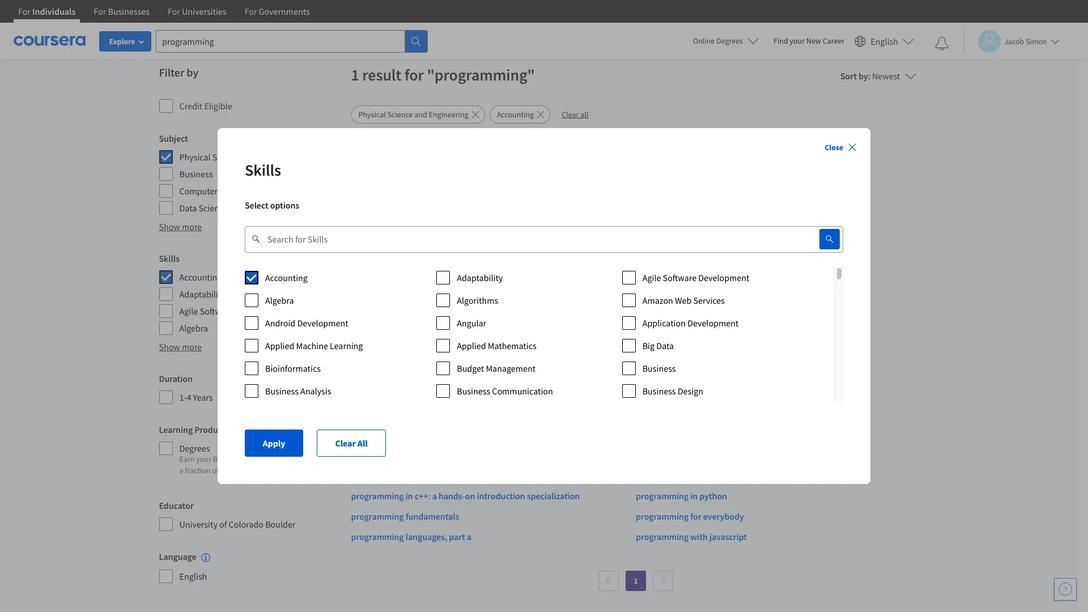 Task type: describe. For each thing, give the bounding box(es) containing it.
business for business design
[[643, 386, 676, 397]]

show more for algebra
[[159, 341, 202, 353]]

close button
[[821, 137, 862, 158]]

duration
[[159, 373, 193, 385]]

javascript
[[710, 532, 747, 543]]

programming for programming languages , part a
[[351, 532, 404, 543]]

mathematics
[[488, 340, 537, 352]]

management inside select skills options element
[[486, 363, 536, 374]]

master's
[[258, 454, 285, 464]]

business for business analysis
[[265, 386, 299, 397]]

find your new career
[[774, 36, 845, 46]]

for right 'result'
[[405, 65, 424, 85]]

programming for programming in c ++: a hands - on introduction specialization
[[351, 491, 404, 502]]

development inside skills group
[[235, 306, 287, 317]]

design
[[678, 386, 704, 397]]

development up applied machine learning
[[297, 318, 349, 329]]

engineering inside button
[[429, 109, 469, 120]]

of inside educator group
[[220, 519, 227, 530]]

fundamentals
[[406, 511, 459, 523]]

degree
[[287, 454, 310, 464]]

select options
[[245, 200, 300, 211]]

introduction
[[477, 491, 525, 502]]

clear all
[[336, 438, 368, 449]]

clear all button
[[555, 105, 596, 124]]

filter
[[159, 65, 184, 79]]

physical science and engineering button
[[351, 105, 485, 124]]

languages for programming languages
[[691, 470, 730, 482]]

for inside earn your bachelor's or master's degree online for a fraction of the cost of in-person learning.
[[334, 454, 343, 464]]

1 horizontal spatial with
[[691, 532, 708, 543]]

"programming"
[[427, 65, 535, 85]]

degrees
[[179, 443, 210, 454]]

amazon web services
[[643, 295, 725, 306]]

english inside language group
[[179, 571, 207, 583]]

coursera image
[[14, 32, 86, 50]]

and inside physical science and engineering button
[[415, 109, 427, 120]]

credit eligible
[[179, 100, 232, 112]]

educator group
[[159, 499, 345, 532]]

applied machine learning
[[265, 340, 363, 352]]

1 horizontal spatial university of colorado boulder
[[384, 252, 486, 262]]

in inside master of engineering in engineering management
[[450, 271, 458, 283]]

more for algebra
[[182, 341, 202, 353]]

application
[[643, 318, 686, 329]]

agile inside select skills options element
[[643, 272, 662, 284]]

or
[[249, 454, 256, 464]]

individuals
[[32, 6, 76, 17]]

android
[[265, 318, 296, 329]]

apply
[[263, 438, 286, 449]]

accounting button
[[490, 105, 551, 124]]

:
[[869, 70, 871, 82]]

learning.
[[290, 466, 319, 476]]

apply button
[[245, 430, 304, 457]]

(
[[461, 470, 464, 482]]

computer
[[179, 185, 218, 197]]

a inside earn your bachelor's or master's degree online for a fraction of the cost of in-person learning.
[[179, 466, 184, 476]]

filter by
[[159, 65, 198, 79]]

physical inside subject 'group'
[[179, 151, 211, 163]]

show for data science
[[159, 221, 180, 233]]

earn your bachelor's or master's degree online for a fraction of the cost of in-person learning.
[[179, 454, 343, 476]]

analysis
[[301, 386, 331, 397]]

result
[[363, 65, 402, 85]]

duration group
[[159, 372, 345, 405]]

business communication
[[457, 386, 553, 397]]

data inside select skills options element
[[657, 340, 674, 352]]

software inside select skills options element
[[663, 272, 697, 284]]

online
[[311, 454, 332, 464]]

business analysis
[[265, 386, 331, 397]]

skills inside 'dialog'
[[245, 160, 281, 180]]

programming in python
[[636, 491, 728, 502]]

c
[[415, 491, 419, 502]]

language
[[159, 551, 197, 563]]

programming languages , part a
[[351, 532, 472, 543]]

earn
[[179, 454, 195, 464]]

english button
[[851, 23, 919, 60]]

for universities
[[168, 6, 227, 17]]

for up c
[[406, 470, 417, 482]]

of up master of engineering in engineering management at the top
[[419, 252, 426, 262]]

banner navigation
[[9, 0, 319, 31]]

find
[[774, 36, 789, 46]]

science down computer science
[[199, 202, 228, 214]]

a for programming in c ++: a hands - on introduction specialization
[[433, 491, 437, 502]]

programming for programming fundamentals
[[351, 511, 404, 523]]

learning product
[[159, 424, 225, 436]]

programming for everybody ( getting started with python )
[[351, 470, 572, 482]]

credit
[[179, 100, 203, 112]]

product
[[195, 424, 225, 436]]

,
[[445, 532, 448, 543]]

all
[[581, 109, 589, 120]]

learning inside select skills options element
[[330, 340, 363, 352]]

programming for programming for everybody
[[636, 511, 689, 523]]

1 result for "programming"
[[351, 65, 535, 85]]

clear for clear all
[[336, 438, 356, 449]]

clear all button
[[318, 430, 386, 457]]

programming with javascript
[[636, 532, 747, 543]]

everybody for programming for everybody ( getting started with python )
[[419, 470, 459, 482]]

data inside subject 'group'
[[179, 202, 197, 214]]

in for programming in python
[[691, 491, 698, 502]]

programming in c ++: a hands - on introduction specialization
[[351, 491, 580, 502]]

eligible
[[204, 100, 232, 112]]

master of engineering in engineering management link
[[365, 270, 528, 297]]

searches related to programming
[[351, 440, 512, 455]]

0 vertical spatial colorado
[[427, 252, 458, 262]]

getting
[[464, 470, 491, 482]]

science up computer science
[[213, 151, 242, 163]]

budget
[[457, 363, 484, 374]]

adaptability inside skills group
[[179, 289, 225, 300]]

0 vertical spatial boulder
[[459, 252, 486, 262]]

engineering inside subject 'group'
[[260, 151, 305, 163]]

business down big data
[[643, 363, 676, 374]]

search image
[[826, 235, 835, 244]]

big data
[[643, 340, 674, 352]]

business inside subject 'group'
[[179, 168, 213, 180]]

educator
[[159, 500, 194, 512]]

show for algebra
[[159, 341, 180, 353]]

related
[[397, 440, 431, 455]]

specialization
[[527, 491, 580, 502]]

agile inside skills group
[[179, 306, 198, 317]]

management inside master of engineering in engineering management
[[365, 285, 415, 296]]

options
[[270, 200, 300, 211]]

years
[[193, 392, 213, 403]]

development down services
[[688, 318, 739, 329]]

angular
[[457, 318, 487, 329]]

agile software development inside select skills options element
[[643, 272, 750, 284]]

physical science and engineering inside physical science and engineering button
[[359, 109, 469, 120]]

select skills options element
[[245, 267, 844, 403]]

learning product group
[[159, 423, 345, 481]]

help center image
[[1059, 583, 1073, 597]]

for governments
[[245, 6, 310, 17]]

show more for data science
[[159, 221, 202, 233]]

a for programming languages , part a
[[467, 532, 472, 543]]

colorado inside educator group
[[229, 519, 264, 530]]

programming for programming in python
[[636, 491, 689, 502]]

services
[[694, 295, 725, 306]]

by for filter
[[187, 65, 198, 79]]

engineering right master
[[402, 271, 448, 283]]

governments
[[259, 6, 310, 17]]



Task type: locate. For each thing, give the bounding box(es) containing it.
boulder inside educator group
[[265, 519, 296, 530]]

select
[[245, 200, 269, 211]]

0 horizontal spatial algebra
[[179, 323, 208, 334]]

master
[[365, 271, 391, 283]]

0 horizontal spatial agile software development
[[179, 306, 287, 317]]

in-
[[257, 466, 265, 476]]

programming down programming in python
[[636, 511, 689, 523]]

sort
[[841, 70, 857, 82]]

0 vertical spatial adaptability
[[457, 272, 503, 284]]

for left the governments
[[245, 6, 257, 17]]

programming down searches
[[351, 470, 404, 482]]

person
[[265, 466, 288, 476]]

for for individuals
[[18, 6, 31, 17]]

development up services
[[699, 272, 750, 284]]

programming up programming in python
[[636, 470, 689, 482]]

everybody up hands
[[419, 470, 459, 482]]

for
[[18, 6, 31, 17], [94, 6, 106, 17], [168, 6, 180, 17], [245, 6, 257, 17]]

for left universities
[[168, 6, 180, 17]]

0 vertical spatial your
[[790, 36, 805, 46]]

physical science and engineering down 1 result for "programming"
[[359, 109, 469, 120]]

machine
[[296, 340, 328, 352]]

2 horizontal spatial a
[[467, 532, 472, 543]]

physical science and engineering
[[359, 109, 469, 120], [179, 151, 305, 163]]

1 vertical spatial colorado
[[229, 519, 264, 530]]

master of engineering in engineering management
[[365, 271, 506, 296]]

1 show more button from the top
[[159, 220, 202, 234]]

show down data science in the top left of the page
[[159, 221, 180, 233]]

1 horizontal spatial languages
[[691, 470, 730, 482]]

0 vertical spatial agile
[[643, 272, 662, 284]]

of left in-
[[248, 466, 255, 476]]

algebra up android
[[265, 295, 294, 306]]

1 horizontal spatial learning
[[330, 340, 363, 352]]

english down language
[[179, 571, 207, 583]]

for individuals
[[18, 6, 76, 17]]

programming down programming fundamentals
[[351, 532, 404, 543]]

2 vertical spatial a
[[467, 532, 472, 543]]

1 vertical spatial clear
[[336, 438, 356, 449]]

0 horizontal spatial with
[[522, 470, 540, 482]]

0 vertical spatial show more
[[159, 221, 202, 233]]

business down budget
[[457, 386, 491, 397]]

programming
[[446, 440, 512, 455], [351, 470, 404, 482], [636, 470, 689, 482], [351, 491, 404, 502], [636, 491, 689, 502], [351, 511, 404, 523], [636, 511, 689, 523], [351, 532, 404, 543], [636, 532, 689, 543]]

0 vertical spatial a
[[179, 466, 184, 476]]

in left c
[[406, 491, 413, 502]]

2 show more button from the top
[[159, 340, 202, 354]]

0 horizontal spatial everybody
[[419, 470, 459, 482]]

university of colorado boulder up master of engineering in engineering management at the top
[[384, 252, 486, 262]]

0 vertical spatial skills
[[245, 160, 281, 180]]

learning up degrees
[[159, 424, 193, 436]]

skills inside group
[[159, 253, 180, 264]]

1 vertical spatial show more button
[[159, 340, 202, 354]]

2 applied from the left
[[457, 340, 486, 352]]

1 vertical spatial show
[[159, 341, 180, 353]]

1 vertical spatial physical science and engineering
[[179, 151, 305, 163]]

for for universities
[[168, 6, 180, 17]]

accounting inside button
[[497, 109, 534, 120]]

business up computer
[[179, 168, 213, 180]]

0 vertical spatial agile software development
[[643, 272, 750, 284]]

-
[[463, 491, 465, 502]]

1-4 years
[[179, 392, 213, 403]]

4
[[187, 392, 191, 403]]

boulder up master of engineering in engineering management link
[[459, 252, 486, 262]]

1 vertical spatial with
[[691, 532, 708, 543]]

programming down "programming for everybody"
[[636, 532, 689, 543]]

0 horizontal spatial adaptability
[[179, 289, 225, 300]]

1 vertical spatial university
[[179, 519, 218, 530]]

1 horizontal spatial everybody
[[704, 511, 744, 523]]

1 vertical spatial more
[[182, 341, 202, 353]]

for left individuals
[[18, 6, 31, 17]]

close
[[825, 142, 844, 153]]

colorado up language group
[[229, 519, 264, 530]]

programming up programming languages , part a
[[351, 511, 404, 523]]

1 horizontal spatial agile
[[643, 272, 662, 284]]

2 horizontal spatial accounting
[[497, 109, 534, 120]]

1 horizontal spatial by
[[859, 70, 869, 82]]

science
[[388, 109, 413, 120], [213, 151, 242, 163], [219, 185, 249, 197], [199, 202, 228, 214]]

university inside educator group
[[179, 519, 218, 530]]

0 vertical spatial show
[[159, 221, 180, 233]]

0 vertical spatial with
[[522, 470, 540, 482]]

algebra up duration
[[179, 323, 208, 334]]

application development
[[643, 318, 739, 329]]

0 vertical spatial more
[[182, 221, 202, 233]]

clear
[[562, 109, 579, 120], [336, 438, 356, 449]]

algebra inside select skills options element
[[265, 295, 294, 306]]

0 horizontal spatial and
[[244, 151, 258, 163]]

your for find
[[790, 36, 805, 46]]

1 vertical spatial university of colorado boulder
[[179, 519, 296, 530]]

of
[[419, 252, 426, 262], [393, 271, 400, 283], [212, 466, 219, 476], [248, 466, 255, 476], [220, 519, 227, 530]]

0 vertical spatial learning
[[330, 340, 363, 352]]

colorado up master of engineering in engineering management link
[[427, 252, 458, 262]]

0 vertical spatial show more button
[[159, 220, 202, 234]]

and down 1 result for "programming"
[[415, 109, 427, 120]]

0 vertical spatial everybody
[[419, 470, 459, 482]]

your inside earn your bachelor's or master's degree online for a fraction of the cost of in-person learning.
[[196, 454, 211, 464]]

languages for programming languages , part a
[[406, 532, 445, 543]]

learning right the machine
[[330, 340, 363, 352]]

agile software development inside skills group
[[179, 306, 287, 317]]

0 horizontal spatial skills
[[159, 253, 180, 264]]

business
[[179, 168, 213, 180], [643, 363, 676, 374], [265, 386, 299, 397], [457, 386, 491, 397], [643, 386, 676, 397]]

physical inside button
[[359, 109, 386, 120]]

business design
[[643, 386, 704, 397]]

3 for from the left
[[168, 6, 180, 17]]

show more button for algebra
[[159, 340, 202, 354]]

1 vertical spatial python
[[700, 491, 728, 502]]

)
[[569, 470, 572, 482]]

programming for everybody
[[636, 511, 744, 523]]

businesses
[[108, 6, 150, 17]]

0 vertical spatial languages
[[691, 470, 730, 482]]

business down 'bioinformatics'
[[265, 386, 299, 397]]

accounting inside skills group
[[179, 272, 222, 283]]

by right the sort
[[859, 70, 869, 82]]

university of colorado boulder up language group
[[179, 519, 296, 530]]

with down "programming for everybody"
[[691, 532, 708, 543]]

1 horizontal spatial agile software development
[[643, 272, 750, 284]]

a down 'earn'
[[179, 466, 184, 476]]

and inside subject 'group'
[[244, 151, 258, 163]]

physical science and engineering up computer science
[[179, 151, 305, 163]]

for left businesses
[[94, 6, 106, 17]]

1 vertical spatial languages
[[406, 532, 445, 543]]

english
[[871, 35, 899, 47], [179, 571, 207, 583]]

everybody for programming for everybody
[[704, 511, 744, 523]]

1 vertical spatial your
[[196, 454, 211, 464]]

for for businesses
[[94, 6, 106, 17]]

1 vertical spatial and
[[244, 151, 258, 163]]

science down 'result'
[[388, 109, 413, 120]]

0 vertical spatial 1
[[351, 65, 359, 85]]

management
[[365, 285, 415, 296], [486, 363, 536, 374]]

0 vertical spatial university of colorado boulder
[[384, 252, 486, 262]]

0 horizontal spatial colorado
[[229, 519, 264, 530]]

software inside skills group
[[200, 306, 234, 317]]

accounting
[[497, 109, 534, 120], [179, 272, 222, 283], [265, 272, 308, 284]]

0 vertical spatial clear
[[562, 109, 579, 120]]

1 horizontal spatial 1
[[634, 576, 638, 587]]

show more button down data science in the top left of the page
[[159, 220, 202, 234]]

programming for programming for everybody ( getting started with python )
[[351, 470, 404, 482]]

Search by keyword search field
[[268, 226, 793, 253]]

language group
[[159, 550, 345, 584]]

1 horizontal spatial software
[[663, 272, 697, 284]]

in for programming in c ++: a hands - on introduction specialization
[[406, 491, 413, 502]]

applied for applied machine learning
[[265, 340, 295, 352]]

0 vertical spatial physical science and engineering
[[359, 109, 469, 120]]

0 vertical spatial university
[[384, 252, 418, 262]]

engineering down 1 result for "programming"
[[429, 109, 469, 120]]

1 horizontal spatial physical
[[359, 109, 386, 120]]

university of colorado boulder
[[384, 252, 486, 262], [179, 519, 296, 530]]

development
[[699, 272, 750, 284], [235, 306, 287, 317], [297, 318, 349, 329], [688, 318, 739, 329]]

1 for from the left
[[18, 6, 31, 17]]

career
[[823, 36, 845, 46]]

of left the
[[212, 466, 219, 476]]

boulder up language group
[[265, 519, 296, 530]]

languages down fundamentals
[[406, 532, 445, 543]]

web
[[675, 295, 692, 306]]

None search field
[[156, 30, 428, 52]]

show more down data science in the top left of the page
[[159, 221, 202, 233]]

1 vertical spatial skills
[[159, 253, 180, 264]]

programming up the getting at the bottom
[[446, 440, 512, 455]]

0 horizontal spatial software
[[200, 306, 234, 317]]

0 vertical spatial software
[[663, 272, 697, 284]]

1 vertical spatial algebra
[[179, 323, 208, 334]]

engineering up options at top left
[[260, 151, 305, 163]]

by for sort
[[859, 70, 869, 82]]

by right filter
[[187, 65, 198, 79]]

0 vertical spatial python
[[541, 470, 569, 482]]

0 horizontal spatial 1
[[351, 65, 359, 85]]

1 applied from the left
[[265, 340, 295, 352]]

management down master
[[365, 285, 415, 296]]

physical science and engineering inside subject 'group'
[[179, 151, 305, 163]]

bachelor's
[[213, 454, 248, 464]]

with right "started"
[[522, 470, 540, 482]]

searches
[[351, 440, 395, 455]]

0 vertical spatial data
[[179, 202, 197, 214]]

agile software development up amazon web services
[[643, 272, 750, 284]]

clear left all
[[562, 109, 579, 120]]

1 horizontal spatial applied
[[457, 340, 486, 352]]

1 horizontal spatial management
[[486, 363, 536, 374]]

1 horizontal spatial in
[[450, 271, 458, 283]]

1 show from the top
[[159, 221, 180, 233]]

physical down 'result'
[[359, 109, 386, 120]]

your inside 'link'
[[790, 36, 805, 46]]

bioinformatics
[[265, 363, 321, 374]]

more up duration
[[182, 341, 202, 353]]

data right the big
[[657, 340, 674, 352]]

0 vertical spatial algebra
[[265, 295, 294, 306]]

colorado
[[427, 252, 458, 262], [229, 519, 264, 530]]

4 for from the left
[[245, 6, 257, 17]]

programming up programming fundamentals
[[351, 491, 404, 502]]

clear left all at the bottom left of the page
[[336, 438, 356, 449]]

1 vertical spatial agile
[[179, 306, 198, 317]]

1 horizontal spatial data
[[657, 340, 674, 352]]

0 horizontal spatial by
[[187, 65, 198, 79]]

subject group
[[159, 132, 345, 216]]

find your new career link
[[768, 34, 851, 48]]

everybody up javascript
[[704, 511, 744, 523]]

programming down programming languages
[[636, 491, 689, 502]]

big
[[643, 340, 655, 352]]

1 vertical spatial software
[[200, 306, 234, 317]]

a right 'part'
[[467, 532, 472, 543]]

of inside master of engineering in engineering management
[[393, 271, 400, 283]]

1 more from the top
[[182, 221, 202, 233]]

learning
[[330, 340, 363, 352], [159, 424, 193, 436]]

2 more from the top
[[182, 341, 202, 353]]

data
[[179, 202, 197, 214], [657, 340, 674, 352]]

english up newest
[[871, 35, 899, 47]]

agile software development up android
[[179, 306, 287, 317]]

0 horizontal spatial management
[[365, 285, 415, 296]]

data science
[[179, 202, 228, 214]]

engineering
[[429, 109, 469, 120], [260, 151, 305, 163], [402, 271, 448, 283], [459, 271, 506, 283]]

1 horizontal spatial colorado
[[427, 252, 458, 262]]

1 vertical spatial boulder
[[265, 519, 296, 530]]

0 vertical spatial and
[[415, 109, 427, 120]]

algebra inside skills group
[[179, 323, 208, 334]]

the
[[221, 466, 232, 476]]

boulder
[[459, 252, 486, 262], [265, 519, 296, 530]]

on
[[465, 491, 475, 502]]

agile
[[643, 272, 662, 284], [179, 306, 198, 317]]

1 horizontal spatial skills
[[245, 160, 281, 180]]

0 vertical spatial physical
[[359, 109, 386, 120]]

science up select
[[219, 185, 249, 197]]

for for governments
[[245, 6, 257, 17]]

show notifications image
[[936, 37, 949, 50]]

skills
[[245, 160, 281, 180], [159, 253, 180, 264]]

a
[[179, 466, 184, 476], [433, 491, 437, 502], [467, 532, 472, 543]]

for right "online"
[[334, 454, 343, 464]]

engineering up algorithms
[[459, 271, 506, 283]]

subject
[[159, 133, 188, 144]]

1 vertical spatial learning
[[159, 424, 193, 436]]

1 vertical spatial physical
[[179, 151, 211, 163]]

0 horizontal spatial physical
[[179, 151, 211, 163]]

show more up duration
[[159, 341, 202, 353]]

management down mathematics
[[486, 363, 536, 374]]

english inside button
[[871, 35, 899, 47]]

your up fraction
[[196, 454, 211, 464]]

show more button for data science
[[159, 220, 202, 234]]

0 horizontal spatial python
[[541, 470, 569, 482]]

university of colorado boulder inside educator group
[[179, 519, 296, 530]]

more down data science in the top left of the page
[[182, 221, 202, 233]]

1 inside the 1 button
[[634, 576, 638, 587]]

for up programming with javascript
[[691, 511, 702, 523]]

1 vertical spatial show more
[[159, 341, 202, 353]]

1 for 1 result for "programming"
[[351, 65, 359, 85]]

for businesses
[[94, 6, 150, 17]]

1 horizontal spatial university
[[384, 252, 418, 262]]

programming for programming with javascript
[[636, 532, 689, 543]]

1 horizontal spatial python
[[700, 491, 728, 502]]

0 horizontal spatial university
[[179, 519, 218, 530]]

and up select
[[244, 151, 258, 163]]

cost
[[233, 466, 247, 476]]

clear inside skills 'dialog'
[[336, 438, 356, 449]]

skills dialog
[[218, 128, 871, 484]]

0 horizontal spatial in
[[406, 491, 413, 502]]

in up "programming for everybody"
[[691, 491, 698, 502]]

0 horizontal spatial agile
[[179, 306, 198, 317]]

0 vertical spatial management
[[365, 285, 415, 296]]

adaptability inside select skills options element
[[457, 272, 503, 284]]

skills group
[[159, 252, 345, 336]]

physical
[[359, 109, 386, 120], [179, 151, 211, 163]]

applied down angular
[[457, 340, 486, 352]]

0 horizontal spatial boulder
[[265, 519, 296, 530]]

university down educator
[[179, 519, 218, 530]]

applied down android
[[265, 340, 295, 352]]

newest
[[873, 70, 901, 82]]

1 show more from the top
[[159, 221, 202, 233]]

1 horizontal spatial accounting
[[265, 272, 308, 284]]

show more button
[[159, 220, 202, 234], [159, 340, 202, 354]]

0 horizontal spatial learning
[[159, 424, 193, 436]]

computer science
[[179, 185, 249, 197]]

++:
[[419, 491, 431, 502]]

part
[[449, 532, 465, 543]]

in up algorithms
[[450, 271, 458, 283]]

2 show from the top
[[159, 341, 180, 353]]

of up language group
[[220, 519, 227, 530]]

1 horizontal spatial boulder
[[459, 252, 486, 262]]

0 horizontal spatial english
[[179, 571, 207, 583]]

0 horizontal spatial languages
[[406, 532, 445, 543]]

1 button
[[626, 571, 647, 592]]

a right ++:
[[433, 491, 437, 502]]

android development
[[265, 318, 349, 329]]

2 for from the left
[[94, 6, 106, 17]]

show more button up duration
[[159, 340, 202, 354]]

data down computer
[[179, 202, 197, 214]]

languages up programming in python
[[691, 470, 730, 482]]

0 vertical spatial english
[[871, 35, 899, 47]]

accounting inside select skills options element
[[265, 272, 308, 284]]

applied for applied mathematics
[[457, 340, 486, 352]]

science inside button
[[388, 109, 413, 120]]

0 horizontal spatial physical science and engineering
[[179, 151, 305, 163]]

show up duration
[[159, 341, 180, 353]]

1-
[[179, 392, 187, 403]]

learning inside group
[[159, 424, 193, 436]]

2 show more from the top
[[159, 341, 202, 353]]

all
[[358, 438, 368, 449]]

development up android
[[235, 306, 287, 317]]

0 horizontal spatial your
[[196, 454, 211, 464]]

your for earn
[[196, 454, 211, 464]]

more for data science
[[182, 221, 202, 233]]

hands
[[439, 491, 463, 502]]

programming for programming languages
[[636, 470, 689, 482]]

python up "programming for everybody"
[[700, 491, 728, 502]]

python up specialization
[[541, 470, 569, 482]]

1 horizontal spatial physical science and engineering
[[359, 109, 469, 120]]

0 horizontal spatial data
[[179, 202, 197, 214]]

university up master
[[384, 252, 418, 262]]

0 horizontal spatial accounting
[[179, 272, 222, 283]]

in
[[450, 271, 458, 283], [406, 491, 413, 502], [691, 491, 698, 502]]

show
[[159, 221, 180, 233], [159, 341, 180, 353]]

1 for 1
[[634, 576, 638, 587]]

of right master
[[393, 271, 400, 283]]

0 horizontal spatial a
[[179, 466, 184, 476]]

business for business communication
[[457, 386, 491, 397]]

clear for clear all
[[562, 109, 579, 120]]

clear all
[[562, 109, 589, 120]]

business left design
[[643, 386, 676, 397]]

your right find
[[790, 36, 805, 46]]

physical down the subject
[[179, 151, 211, 163]]



Task type: vqa. For each thing, say whether or not it's contained in the screenshot.


